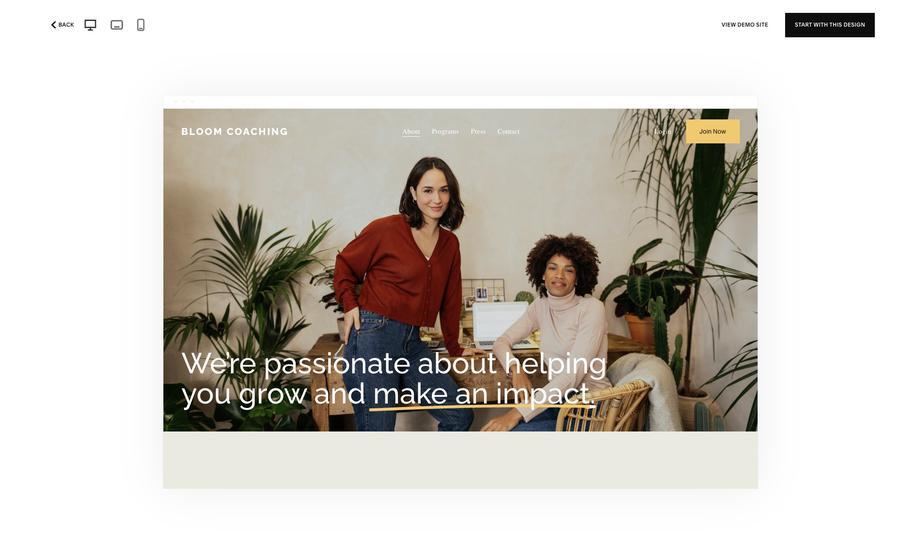 Task type: locate. For each thing, give the bounding box(es) containing it.
scheduling
[[177, 22, 215, 31]]

blog
[[156, 22, 171, 31]]

-
[[63, 22, 66, 31], [98, 22, 101, 31], [151, 22, 154, 31], [173, 22, 176, 31], [217, 22, 220, 31], [251, 22, 254, 31], [286, 22, 289, 31]]

- right courses
[[251, 22, 254, 31]]

1 vertical spatial memberships
[[71, 86, 136, 98]]

memberships
[[103, 22, 150, 31], [71, 86, 136, 98]]

- left blog
[[151, 22, 154, 31]]

view
[[722, 21, 736, 28]]

store
[[43, 22, 62, 31]]

)
[[197, 86, 200, 98]]

design
[[844, 21, 865, 28]]

business
[[311, 22, 341, 31]]

preview template on a desktop device image
[[81, 18, 99, 32]]

- left courses
[[217, 22, 220, 31]]

back button
[[46, 15, 77, 35]]

7 - from the left
[[286, 22, 289, 31]]

- right blog
[[173, 22, 176, 31]]

this
[[830, 21, 842, 28]]

6 - from the left
[[251, 22, 254, 31]]

preview template on a mobile device image
[[134, 18, 147, 32]]

- right store
[[63, 22, 66, 31]]

- left preview template on a tablet device icon
[[98, 22, 101, 31]]

myhra image
[[341, 486, 580, 558]]

- left local
[[286, 22, 289, 31]]

2 - from the left
[[98, 22, 101, 31]]

comet image
[[610, 107, 850, 426]]

1 - from the left
[[63, 22, 66, 31]]

6
[[191, 86, 197, 98]]

start with this design
[[795, 21, 865, 28]]

4 - from the left
[[173, 22, 176, 31]]

meriden image
[[610, 486, 850, 558]]



Task type: describe. For each thing, give the bounding box(es) containing it.
with
[[814, 21, 828, 28]]

courses
[[222, 22, 250, 31]]

start with this design button
[[785, 13, 875, 37]]

start
[[795, 21, 812, 28]]

5 - from the left
[[217, 22, 220, 31]]

0 vertical spatial memberships
[[103, 22, 150, 31]]

alignflow image
[[341, 107, 580, 426]]

online store - portfolio - memberships - blog - scheduling - courses - services - local business
[[20, 22, 341, 31]]

services
[[256, 22, 285, 31]]

bloom image
[[71, 107, 311, 426]]

portfolio
[[68, 22, 96, 31]]

local
[[291, 22, 309, 31]]

utica image
[[71, 0, 311, 28]]

back
[[58, 21, 74, 28]]

view demo site
[[722, 21, 768, 28]]

site
[[756, 21, 768, 28]]

jasonwild image
[[71, 486, 311, 558]]

demo
[[738, 21, 755, 28]]

preview template on a tablet device image
[[108, 17, 125, 32]]

view demo site link
[[722, 13, 768, 37]]

memberships templates ( 6 )
[[71, 86, 200, 98]]

(
[[188, 86, 191, 98]]

templates
[[138, 86, 186, 98]]

3 - from the left
[[151, 22, 154, 31]]

online
[[20, 22, 42, 31]]



Task type: vqa. For each thing, say whether or not it's contained in the screenshot.
Online Store - Portfolio - Memberships - Blog - Scheduling - Courses - Services - Local Business
yes



